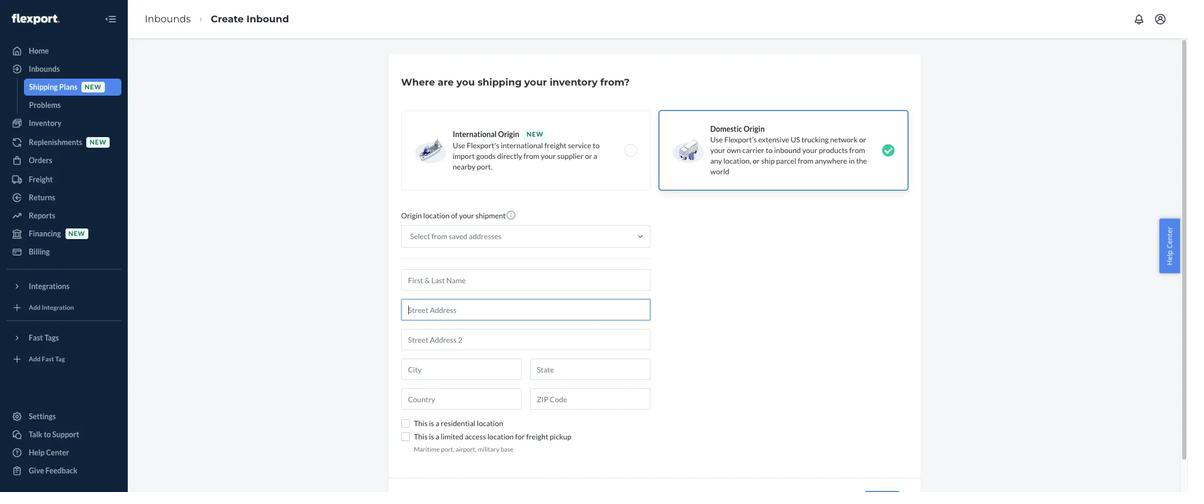 Task type: describe. For each thing, give the bounding box(es) containing it.
parcel
[[776, 157, 796, 166]]

shipping
[[478, 77, 522, 88]]

0 horizontal spatial help
[[29, 449, 45, 458]]

a for this is a residential location
[[436, 419, 439, 429]]

in
[[849, 157, 855, 166]]

new for shipping plans
[[85, 83, 102, 91]]

replenishments
[[29, 138, 82, 147]]

open notifications image
[[1133, 13, 1146, 26]]

integrations button
[[6, 278, 121, 295]]

maritime port, airport, military base
[[414, 446, 514, 454]]

freight
[[29, 175, 53, 184]]

help center button
[[1160, 219, 1180, 274]]

import
[[453, 152, 475, 161]]

help center inside help center link
[[29, 449, 69, 458]]

a inside 'use flexport's international freight service to import goods directly from your supplier or a nearby port.'
[[594, 152, 597, 161]]

returns
[[29, 193, 55, 202]]

shipping
[[29, 83, 58, 92]]

give feedback button
[[6, 463, 121, 480]]

shipment
[[476, 211, 506, 220]]

inbound
[[246, 13, 289, 25]]

you
[[456, 77, 475, 88]]

fast tags
[[29, 334, 59, 343]]

talk
[[29, 431, 42, 440]]

Street Address 2 text field
[[401, 330, 650, 351]]

domestic origin use flexport's extensive us trucking network or your own carrier to inbound your products from any location, or ship parcel from anywhere in the world
[[710, 125, 867, 176]]

1 horizontal spatial or
[[753, 157, 760, 166]]

origin for international
[[498, 130, 519, 139]]

from inside 'use flexport's international freight service to import goods directly from your supplier or a nearby port.'
[[524, 152, 539, 161]]

integrations
[[29, 282, 70, 291]]

talk to support button
[[6, 427, 121, 444]]

is for residential
[[429, 419, 434, 429]]

goods
[[476, 152, 496, 161]]

give feedback
[[29, 467, 77, 476]]

help inside button
[[1165, 251, 1175, 266]]

returns link
[[6, 190, 121, 207]]

support
[[52, 431, 79, 440]]

help center link
[[6, 445, 121, 462]]

to inside button
[[44, 431, 51, 440]]

2 horizontal spatial or
[[859, 135, 866, 144]]

freight link
[[6, 171, 121, 188]]

0 horizontal spatial origin
[[401, 211, 422, 220]]

use flexport's international freight service to import goods directly from your supplier or a nearby port.
[[453, 141, 600, 171]]

0 horizontal spatial inbounds
[[29, 64, 60, 73]]

are
[[438, 77, 454, 88]]

give
[[29, 467, 44, 476]]

where
[[401, 77, 435, 88]]

feedback
[[45, 467, 77, 476]]

select
[[410, 232, 430, 241]]

international origin
[[453, 130, 519, 139]]

new for replenishments
[[90, 139, 106, 147]]

network
[[830, 135, 858, 144]]

limited
[[441, 433, 464, 442]]

breadcrumbs navigation
[[136, 4, 298, 35]]

billing
[[29, 248, 50, 257]]

orders link
[[6, 152, 121, 169]]

use inside 'use flexport's international freight service to import goods directly from your supplier or a nearby port.'
[[453, 141, 465, 150]]

inventory link
[[6, 115, 121, 132]]

add for add fast tag
[[29, 356, 41, 364]]

billing link
[[6, 244, 121, 261]]

this is a limited access location for freight pickup
[[414, 433, 571, 442]]

orders
[[29, 156, 52, 165]]

problems link
[[24, 97, 121, 114]]

any
[[710, 157, 722, 166]]

add for add integration
[[29, 304, 41, 312]]

tags
[[44, 334, 59, 343]]

addresses
[[469, 232, 502, 241]]

residential
[[441, 419, 475, 429]]

financing
[[29, 229, 61, 238]]

this for this is a limited access location for freight pickup
[[414, 433, 428, 442]]

home link
[[6, 43, 121, 60]]

your down the trucking
[[802, 146, 817, 155]]

anywhere
[[815, 157, 847, 166]]

or inside 'use flexport's international freight service to import goods directly from your supplier or a nearby port.'
[[585, 152, 592, 161]]

extensive
[[758, 135, 789, 144]]

own
[[727, 146, 741, 155]]

talk to support
[[29, 431, 79, 440]]

origin location of your shipment
[[401, 211, 506, 220]]

carrier
[[742, 146, 764, 155]]

Street Address text field
[[401, 300, 650, 321]]

pickup
[[550, 433, 571, 442]]

military
[[478, 446, 499, 454]]

from up the
[[849, 146, 865, 155]]

saved
[[449, 232, 467, 241]]

0 vertical spatial location
[[423, 211, 450, 220]]

this for this is a residential location
[[414, 419, 428, 429]]

settings
[[29, 413, 56, 422]]

plans
[[59, 83, 77, 92]]

airport,
[[456, 446, 477, 454]]

select from saved addresses
[[410, 232, 502, 241]]



Task type: locate. For each thing, give the bounding box(es) containing it.
location left of at the top
[[423, 211, 450, 220]]

1 vertical spatial location
[[477, 419, 503, 429]]

of
[[451, 211, 458, 220]]

add integration
[[29, 304, 74, 312]]

integration
[[42, 304, 74, 312]]

origin up international
[[498, 130, 519, 139]]

1 vertical spatial this
[[414, 433, 428, 442]]

0 vertical spatial a
[[594, 152, 597, 161]]

2 vertical spatial location
[[488, 433, 514, 442]]

from left saved
[[432, 232, 447, 241]]

1 vertical spatial freight
[[526, 433, 548, 442]]

1 this from the top
[[414, 419, 428, 429]]

0 horizontal spatial to
[[44, 431, 51, 440]]

0 vertical spatial center
[[1165, 227, 1175, 249]]

flexport's
[[467, 141, 499, 150]]

new for international origin
[[527, 130, 543, 138]]

help center
[[1165, 227, 1175, 266], [29, 449, 69, 458]]

1 vertical spatial add
[[29, 356, 41, 364]]

a left residential
[[436, 419, 439, 429]]

new
[[85, 83, 102, 91], [527, 130, 543, 138], [90, 139, 106, 147], [68, 230, 85, 238]]

1 vertical spatial inbounds
[[29, 64, 60, 73]]

1 horizontal spatial use
[[710, 135, 723, 144]]

State text field
[[530, 359, 650, 381]]

access
[[465, 433, 486, 442]]

2 add from the top
[[29, 356, 41, 364]]

to inside domestic origin use flexport's extensive us trucking network or your own carrier to inbound your products from any location, or ship parcel from anywhere in the world
[[766, 146, 773, 155]]

your inside 'use flexport's international freight service to import goods directly from your supplier or a nearby port.'
[[541, 152, 556, 161]]

1 horizontal spatial origin
[[498, 130, 519, 139]]

1 horizontal spatial inbounds
[[145, 13, 191, 25]]

add integration link
[[6, 300, 121, 317]]

center inside help center link
[[46, 449, 69, 458]]

create inbound link
[[211, 13, 289, 25]]

add down fast tags
[[29, 356, 41, 364]]

1 vertical spatial center
[[46, 449, 69, 458]]

use up import
[[453, 141, 465, 150]]

0 horizontal spatial or
[[585, 152, 592, 161]]

1 horizontal spatial help center
[[1165, 227, 1175, 266]]

None checkbox
[[401, 433, 410, 442]]

port.
[[477, 162, 493, 171]]

domestic
[[710, 125, 742, 134]]

inbound
[[774, 146, 801, 155]]

your up any
[[710, 146, 725, 155]]

to inside 'use flexport's international freight service to import goods directly from your supplier or a nearby port.'
[[593, 141, 600, 150]]

freight up supplier in the top left of the page
[[545, 141, 567, 150]]

1 vertical spatial help
[[29, 449, 45, 458]]

shipping plans
[[29, 83, 77, 92]]

location,
[[723, 157, 751, 166]]

0 vertical spatial this
[[414, 419, 428, 429]]

a for this is a limited access location for freight pickup
[[436, 433, 439, 442]]

reports link
[[6, 208, 121, 225]]

products
[[819, 146, 848, 155]]

home
[[29, 46, 49, 55]]

your right shipping
[[524, 77, 547, 88]]

Country text field
[[401, 389, 521, 410]]

service
[[568, 141, 591, 150]]

create inbound
[[211, 13, 289, 25]]

tag
[[55, 356, 65, 364]]

the
[[856, 157, 867, 166]]

from?
[[600, 77, 630, 88]]

location up base
[[488, 433, 514, 442]]

0 vertical spatial help center
[[1165, 227, 1175, 266]]

1 horizontal spatial to
[[593, 141, 600, 150]]

your left supplier in the top left of the page
[[541, 152, 556, 161]]

fast tags button
[[6, 330, 121, 347]]

to
[[593, 141, 600, 150], [766, 146, 773, 155], [44, 431, 51, 440]]

to up the ship
[[766, 146, 773, 155]]

trucking
[[802, 135, 829, 144]]

a right supplier in the top left of the page
[[594, 152, 597, 161]]

2 horizontal spatial origin
[[744, 125, 765, 134]]

inbounds inside breadcrumbs navigation
[[145, 13, 191, 25]]

2 horizontal spatial to
[[766, 146, 773, 155]]

to right service
[[593, 141, 600, 150]]

fast inside dropdown button
[[29, 334, 43, 343]]

create
[[211, 13, 244, 25]]

flexport logo image
[[12, 14, 60, 24]]

0 horizontal spatial center
[[46, 449, 69, 458]]

new right plans
[[85, 83, 102, 91]]

2 is from the top
[[429, 433, 434, 442]]

use inside domestic origin use flexport's extensive us trucking network or your own carrier to inbound your products from any location, or ship parcel from anywhere in the world
[[710, 135, 723, 144]]

a left limited at the left of the page
[[436, 433, 439, 442]]

flexport's
[[724, 135, 757, 144]]

City text field
[[401, 359, 521, 381]]

close navigation image
[[104, 13, 117, 26]]

0 vertical spatial fast
[[29, 334, 43, 343]]

port,
[[441, 446, 454, 454]]

from right parcel
[[798, 157, 814, 166]]

new up international
[[527, 130, 543, 138]]

1 is from the top
[[429, 419, 434, 429]]

a
[[594, 152, 597, 161], [436, 419, 439, 429], [436, 433, 439, 442]]

new for financing
[[68, 230, 85, 238]]

0 vertical spatial add
[[29, 304, 41, 312]]

or down carrier
[[753, 157, 760, 166]]

center inside the help center button
[[1165, 227, 1175, 249]]

from down international
[[524, 152, 539, 161]]

your right of at the top
[[459, 211, 474, 220]]

or down service
[[585, 152, 592, 161]]

ZIP Code text field
[[530, 389, 650, 410]]

use
[[710, 135, 723, 144], [453, 141, 465, 150]]

0 vertical spatial inbounds
[[145, 13, 191, 25]]

origin
[[744, 125, 765, 134], [498, 130, 519, 139], [401, 211, 422, 220]]

center
[[1165, 227, 1175, 249], [46, 449, 69, 458]]

reports
[[29, 211, 55, 220]]

from
[[849, 146, 865, 155], [524, 152, 539, 161], [798, 157, 814, 166], [432, 232, 447, 241]]

fast left tag
[[42, 356, 54, 364]]

0 horizontal spatial inbounds link
[[6, 61, 121, 78]]

us
[[791, 135, 800, 144]]

location up the this is a limited access location for freight pickup
[[477, 419, 503, 429]]

international
[[501, 141, 543, 150]]

directly
[[497, 152, 522, 161]]

0 vertical spatial inbounds link
[[145, 13, 191, 25]]

for
[[515, 433, 525, 442]]

help center inside the help center button
[[1165, 227, 1175, 266]]

international
[[453, 130, 497, 139]]

add fast tag
[[29, 356, 65, 364]]

freight
[[545, 141, 567, 150], [526, 433, 548, 442]]

1 horizontal spatial center
[[1165, 227, 1175, 249]]

origin inside domestic origin use flexport's extensive us trucking network or your own carrier to inbound your products from any location, or ship parcel from anywhere in the world
[[744, 125, 765, 134]]

to right talk
[[44, 431, 51, 440]]

fast left tags
[[29, 334, 43, 343]]

0 horizontal spatial use
[[453, 141, 465, 150]]

settings link
[[6, 409, 121, 426]]

ship
[[761, 157, 775, 166]]

or right network
[[859, 135, 866, 144]]

1 add from the top
[[29, 304, 41, 312]]

help
[[1165, 251, 1175, 266], [29, 449, 45, 458]]

base
[[501, 446, 514, 454]]

1 vertical spatial is
[[429, 433, 434, 442]]

origin up flexport's
[[744, 125, 765, 134]]

where are you shipping your inventory from?
[[401, 77, 630, 88]]

this
[[414, 419, 428, 429], [414, 433, 428, 442]]

1 vertical spatial a
[[436, 419, 439, 429]]

supplier
[[557, 152, 584, 161]]

open account menu image
[[1154, 13, 1167, 26]]

0 horizontal spatial help center
[[29, 449, 69, 458]]

this is a residential location
[[414, 419, 503, 429]]

2 vertical spatial a
[[436, 433, 439, 442]]

new up orders link
[[90, 139, 106, 147]]

origin up select
[[401, 211, 422, 220]]

inventory
[[550, 77, 598, 88]]

world
[[710, 167, 729, 176]]

maritime
[[414, 446, 440, 454]]

1 vertical spatial fast
[[42, 356, 54, 364]]

None checkbox
[[401, 420, 410, 429]]

1 horizontal spatial help
[[1165, 251, 1175, 266]]

0 vertical spatial is
[[429, 419, 434, 429]]

or
[[859, 135, 866, 144], [585, 152, 592, 161], [753, 157, 760, 166]]

origin for domestic
[[744, 125, 765, 134]]

freight right for
[[526, 433, 548, 442]]

freight inside 'use flexport's international freight service to import goods directly from your supplier or a nearby port.'
[[545, 141, 567, 150]]

is for limited
[[429, 433, 434, 442]]

1 horizontal spatial inbounds link
[[145, 13, 191, 25]]

problems
[[29, 101, 61, 110]]

use down domestic
[[710, 135, 723, 144]]

1 vertical spatial inbounds link
[[6, 61, 121, 78]]

nearby
[[453, 162, 475, 171]]

0 vertical spatial help
[[1165, 251, 1175, 266]]

inventory
[[29, 119, 61, 128]]

0 vertical spatial freight
[[545, 141, 567, 150]]

add fast tag link
[[6, 351, 121, 368]]

1 vertical spatial help center
[[29, 449, 69, 458]]

First & Last Name text field
[[401, 270, 650, 291]]

2 this from the top
[[414, 433, 428, 442]]

add left integration in the left of the page
[[29, 304, 41, 312]]

inbounds
[[145, 13, 191, 25], [29, 64, 60, 73]]

check circle image
[[882, 144, 895, 157]]

new down reports link
[[68, 230, 85, 238]]



Task type: vqa. For each thing, say whether or not it's contained in the screenshot.
Street Address 2 (Optional) text box
no



